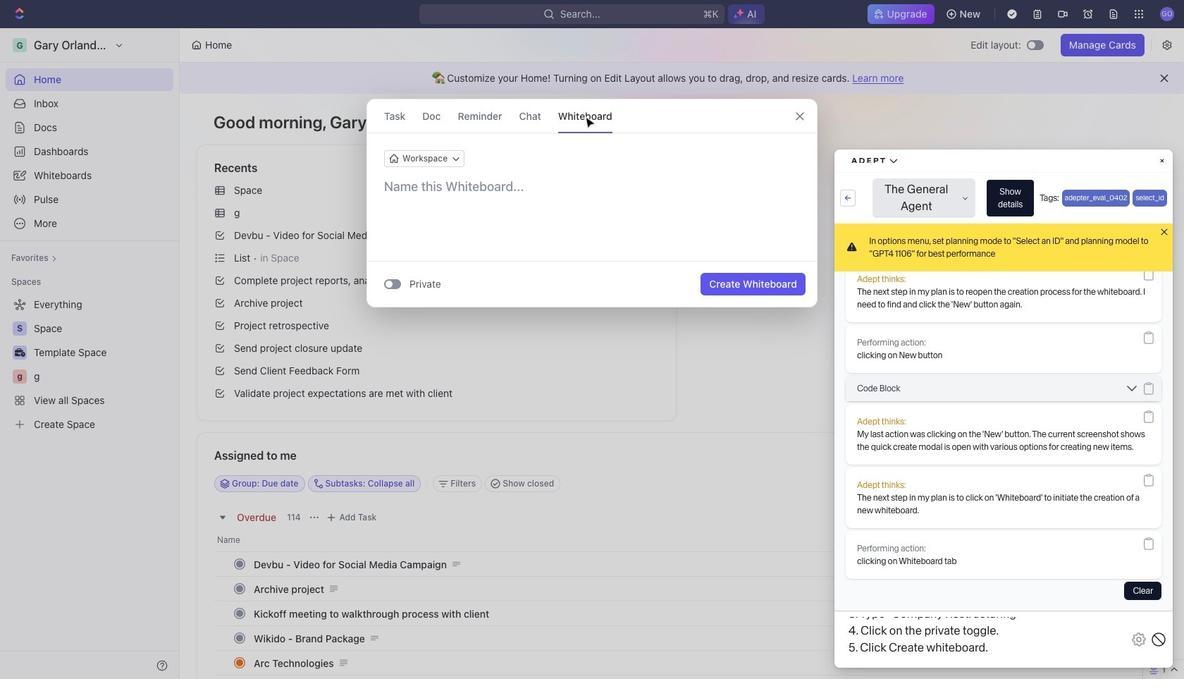 Task type: describe. For each thing, give the bounding box(es) containing it.
tree inside sidebar navigation
[[6, 293, 173, 436]]

Search tasks... text field
[[953, 473, 1094, 494]]



Task type: vqa. For each thing, say whether or not it's contained in the screenshot.
dialog
yes



Task type: locate. For each thing, give the bounding box(es) containing it.
sidebar navigation
[[0, 28, 180, 679]]

Name this Whiteboard... field
[[367, 178, 817, 195]]

tree
[[6, 293, 173, 436]]

dialog
[[367, 99, 818, 307]]

alert
[[180, 63, 1185, 94]]



